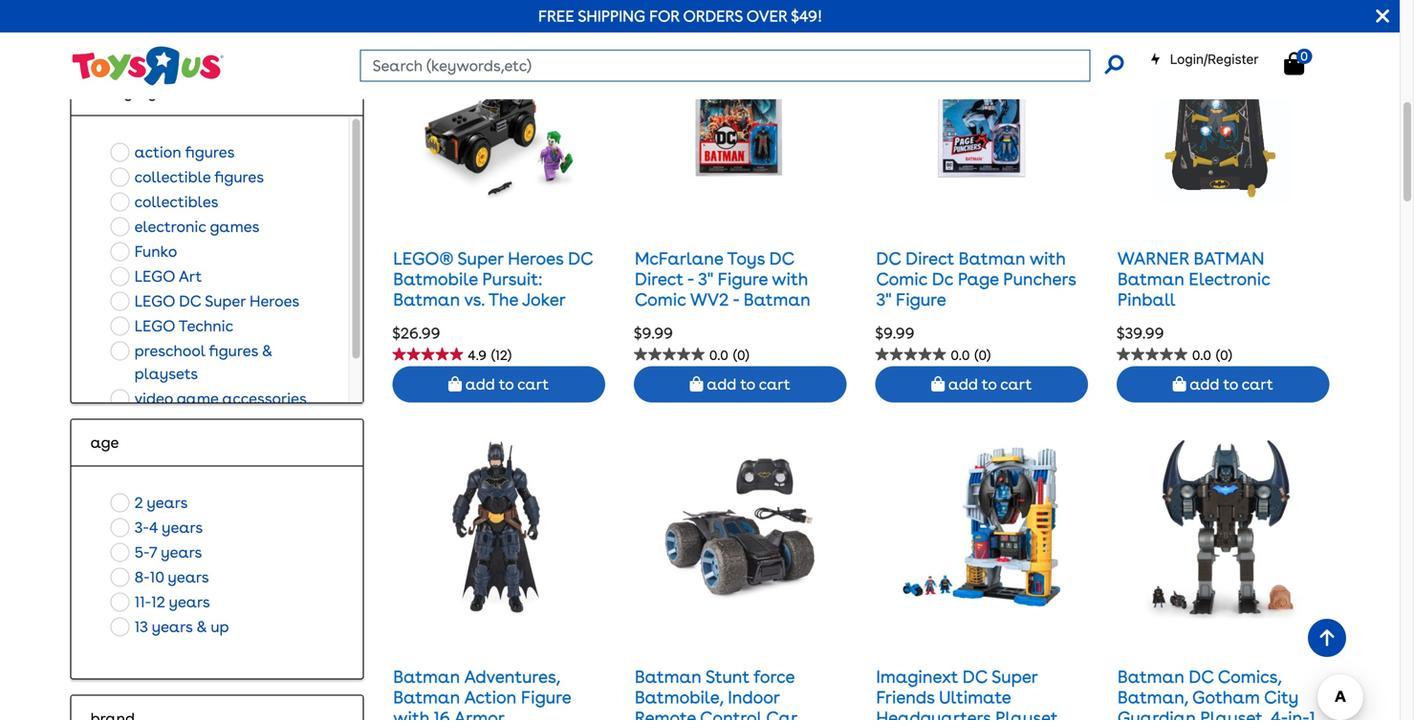 Task type: describe. For each thing, give the bounding box(es) containing it.
2 $9.99 from the left
[[875, 324, 914, 343]]

$9.99 inside mcfarlane toys dc direct - 3" figure with comic wv2 - batman flashpoint $9.99
[[634, 324, 673, 343]]

(0) for mcfarlane toys dc direct - 3" figure with comic wv2 - batman flashpoint
[[733, 347, 749, 364]]

dc inside batman dc comics, batman, gotham city guardian playset, 4-in
[[1189, 667, 1214, 688]]

lego® super heroes dc batmobile pursuit: batman vs. the joker 76264 building set, 54 pieces
[[393, 249, 593, 352]]

control
[[700, 709, 762, 721]]

action
[[134, 143, 181, 162]]

super for lego dc super heroes
[[205, 292, 246, 311]]

joker
[[522, 290, 565, 310]]

warner batman batman electronic pinball link
[[1118, 249, 1270, 310]]

for
[[649, 7, 680, 25]]

dc inside button
[[179, 292, 201, 311]]

shopping bag image inside 0 'link'
[[1284, 52, 1304, 75]]

vs.
[[464, 290, 485, 310]]

lego technic
[[134, 317, 233, 336]]

3-4 years button
[[105, 516, 209, 541]]

(12)
[[491, 347, 511, 364]]

lego art
[[134, 267, 202, 286]]

0 link
[[1284, 49, 1324, 76]]

batman inside warner batman batman electronic pinball
[[1118, 269, 1184, 290]]

the
[[488, 290, 518, 310]]

add for lego® super heroes dc batmobile pursuit: batman vs. the joker 76264 building set, 54 pieces
[[465, 375, 495, 394]]

game
[[177, 390, 219, 408]]

figure inside the "batman adventures, batman action figure with 16 arm"
[[521, 688, 571, 708]]

1 horizontal spatial -
[[733, 290, 739, 310]]

figures for collectible
[[214, 168, 264, 186]]

3 add to cart button from the left
[[875, 367, 1088, 403]]

add to cart button for mcfarlane toys dc direct - 3" figure with comic wv2 - batman flashpoint
[[634, 367, 846, 403]]

super inside "lego® super heroes dc batmobile pursuit: batman vs. the joker 76264 building set, 54 pieces"
[[457, 249, 503, 269]]

accessories
[[222, 390, 307, 408]]

0.0 for warner batman batman electronic pinball
[[1192, 347, 1211, 364]]

0
[[1300, 49, 1308, 63]]

2 0.0 (0) from the left
[[951, 347, 991, 364]]

11-12 years
[[134, 593, 210, 612]]

16
[[434, 709, 450, 721]]

comic inside dc direct batman with comic dc page punchers 3" figure
[[876, 269, 928, 290]]

$26.99
[[392, 324, 440, 343]]

years for 12
[[169, 593, 210, 612]]

figure inside mcfarlane toys dc direct - 3" figure with comic wv2 - batman flashpoint $9.99
[[718, 269, 768, 290]]

lego technic button
[[105, 314, 239, 339]]

$49!
[[791, 7, 822, 25]]

age element
[[90, 432, 344, 455]]

city
[[1264, 688, 1298, 708]]

batman
[[1194, 249, 1264, 269]]

to for warner batman batman electronic pinball
[[1223, 375, 1238, 394]]

playsets
[[134, 365, 198, 383]]

category element
[[90, 81, 344, 104]]

friends
[[876, 688, 935, 708]]

cart for mcfarlane toys dc direct - 3" figure with comic wv2 - batman flashpoint
[[759, 375, 790, 394]]

dc
[[932, 269, 953, 290]]

collectible figures
[[134, 168, 264, 186]]

free shipping for orders over $49!
[[538, 7, 822, 25]]

0.0 (0) for warner batman batman electronic pinball
[[1192, 347, 1232, 364]]

category
[[90, 83, 157, 101]]

toys r us image
[[70, 44, 223, 88]]

dc direct batman with comic dc page punchers 3" figure image
[[903, 13, 1060, 205]]

8-10 years
[[134, 568, 209, 587]]

age
[[90, 434, 119, 452]]

8-
[[134, 568, 150, 587]]

3-4 years
[[134, 519, 203, 537]]

0.0 (0) for mcfarlane toys dc direct - 3" figure with comic wv2 - batman flashpoint
[[709, 347, 749, 364]]

dc inside dc direct batman with comic dc page punchers 3" figure
[[876, 249, 901, 269]]

lego for lego technic
[[134, 317, 175, 336]]

add to cart button for warner batman batman electronic pinball
[[1117, 367, 1329, 403]]

batman adventures, batman action figure with 16 arm link
[[393, 667, 585, 721]]

imaginext dc super friends ultimate headquarters playset with batman figure image
[[903, 432, 1060, 623]]

batman dc comics, batman, gotham city guardian playset, 4-in link
[[1118, 667, 1315, 721]]

mcfarlane toys dc direct - 3" figure with comic wv2 - batman flashpoint $9.99
[[634, 249, 810, 343]]

2 years button
[[105, 491, 194, 516]]

years down 11-12 years
[[152, 618, 193, 637]]

13 years & up
[[134, 618, 229, 637]]

direct inside dc direct batman with comic dc page punchers 3" figure
[[905, 249, 954, 269]]

4.9 (12)
[[468, 347, 511, 364]]

batman inside dc direct batman with comic dc page punchers 3" figure
[[959, 249, 1025, 269]]

free
[[538, 7, 574, 25]]

heroes inside lego dc super heroes button
[[250, 292, 299, 311]]

comic inside mcfarlane toys dc direct - 3" figure with comic wv2 - batman flashpoint $9.99
[[635, 290, 686, 310]]

force
[[754, 667, 795, 688]]

super for imaginext dc super friends ultimate headquarters plays
[[992, 667, 1038, 688]]

years for 7
[[161, 544, 202, 562]]

reset button
[[74, 17, 360, 53]]

video game accessories
[[134, 390, 307, 408]]

years for 10
[[168, 568, 209, 587]]

warner batman  batman electronic pinball image
[[1154, 13, 1292, 205]]

Enter Keyword or Item No. search field
[[360, 50, 1090, 82]]

up
[[211, 618, 229, 637]]

electronic games
[[134, 218, 260, 236]]

video game accessories button
[[105, 387, 312, 412]]

action figures
[[134, 143, 235, 162]]

13
[[134, 618, 148, 637]]

lego for lego dc super heroes
[[134, 292, 175, 311]]

(0) for warner batman batman electronic pinball
[[1216, 347, 1232, 364]]

punchers
[[1003, 269, 1076, 290]]

warner batman batman electronic pinball
[[1118, 249, 1270, 310]]

4.9
[[468, 347, 486, 364]]

2 0.0 from the left
[[951, 347, 970, 364]]

building
[[447, 311, 513, 331]]

adventures,
[[464, 667, 560, 688]]

13 years & up button
[[105, 615, 235, 640]]

dc inside "lego® super heroes dc batmobile pursuit: batman vs. the joker 76264 building set, 54 pieces"
[[568, 249, 593, 269]]

set,
[[517, 311, 547, 331]]

free shipping for orders over $49! link
[[538, 7, 822, 25]]

close button image
[[1376, 6, 1389, 27]]

11-
[[134, 593, 151, 612]]

batmobile
[[393, 269, 478, 290]]

heroes inside "lego® super heroes dc batmobile pursuit: batman vs. the joker 76264 building set, 54 pieces"
[[508, 249, 564, 269]]

indoor
[[728, 688, 779, 708]]

collectibles button
[[105, 190, 224, 215]]

add for warner batman batman electronic pinball
[[1190, 375, 1219, 394]]

batman stunt force batmobile, indoor remote control ca link
[[635, 667, 801, 721]]

years inside button
[[147, 494, 188, 513]]

2 years
[[134, 494, 188, 513]]



Task type: vqa. For each thing, say whether or not it's contained in the screenshot.


Task type: locate. For each thing, give the bounding box(es) containing it.
imaginext
[[876, 667, 958, 688]]

figures for action
[[185, 143, 235, 162]]

preschool figures & playsets
[[134, 342, 272, 383]]

1 horizontal spatial (0)
[[975, 347, 991, 364]]

mcfarlane
[[635, 249, 723, 269]]

pursuit:
[[482, 269, 543, 290]]

funko button
[[105, 240, 183, 264]]

funko
[[134, 242, 177, 261]]

years up 13 years & up
[[169, 593, 210, 612]]

toys
[[727, 249, 765, 269]]

0 vertical spatial super
[[457, 249, 503, 269]]

1 horizontal spatial figure
[[718, 269, 768, 290]]

figure down toys
[[718, 269, 768, 290]]

electronic games button
[[105, 215, 265, 240]]

0 horizontal spatial super
[[205, 292, 246, 311]]

0 horizontal spatial $9.99
[[634, 324, 673, 343]]

4 add to cart from the left
[[1186, 375, 1273, 394]]

0.0 (0)
[[709, 347, 749, 364], [951, 347, 991, 364], [1192, 347, 1232, 364]]

1 vertical spatial super
[[205, 292, 246, 311]]

11-12 years button
[[105, 590, 216, 615]]

1 0.0 from the left
[[709, 347, 728, 364]]

wv2
[[690, 290, 729, 310]]

0 horizontal spatial direct
[[635, 269, 683, 290]]

4 add from the left
[[1190, 375, 1219, 394]]

page
[[958, 269, 999, 290]]

figures inside button
[[185, 143, 235, 162]]

figure inside dc direct batman with comic dc page punchers 3" figure
[[896, 290, 946, 310]]

batman inside "lego® super heroes dc batmobile pursuit: batman vs. the joker 76264 building set, 54 pieces"
[[393, 290, 460, 310]]

2 to from the left
[[740, 375, 755, 394]]

2 add to cart button from the left
[[634, 367, 846, 403]]

None search field
[[360, 50, 1124, 82]]

lego art button
[[105, 264, 208, 289]]

with inside the "batman adventures, batman action figure with 16 arm"
[[393, 709, 430, 721]]

pieces
[[393, 331, 444, 352]]

1 vertical spatial lego
[[134, 292, 175, 311]]

shopping bag image
[[690, 377, 703, 392]]

0 vertical spatial figures
[[185, 143, 235, 162]]

comic left dc
[[876, 269, 928, 290]]

3 lego from the top
[[134, 317, 175, 336]]

batman stunt force batmobile, indoor remote control ca
[[635, 667, 801, 721]]

&
[[262, 342, 272, 360], [196, 618, 207, 637]]

& inside preschool figures & playsets
[[262, 342, 272, 360]]

years up 3-4 years
[[147, 494, 188, 513]]

0 horizontal spatial -
[[687, 269, 694, 290]]

brand element
[[90, 708, 344, 721]]

comics,
[[1218, 667, 1281, 688]]

batman inside the batman stunt force batmobile, indoor remote control ca
[[635, 667, 702, 688]]

batman dc comics, batman, gotham city guardian playset, 4-in
[[1118, 667, 1315, 721]]

(0) down mcfarlane toys dc direct - 3" figure with comic wv2 - batman flashpoint $9.99
[[733, 347, 749, 364]]

0.0 (0) down 'wv2'
[[709, 347, 749, 364]]

& left up
[[196, 618, 207, 637]]

0.0 down flashpoint
[[709, 347, 728, 364]]

76264
[[393, 311, 443, 331]]

1 cart from the left
[[517, 375, 549, 394]]

lego® super heroes dc batmobile pursuit: batman vs. the joker 76264 building set, 54 pieces image
[[420, 13, 577, 205]]

2 (0) from the left
[[975, 347, 991, 364]]

2 cart from the left
[[759, 375, 790, 394]]

0 horizontal spatial 0.0
[[709, 347, 728, 364]]

3-
[[134, 519, 149, 537]]

0 horizontal spatial figure
[[521, 688, 571, 708]]

super up ultimate
[[992, 667, 1038, 688]]

(0) down electronic
[[1216, 347, 1232, 364]]

lego down lego art button
[[134, 292, 175, 311]]

figures up collectible figures
[[185, 143, 235, 162]]

2 vertical spatial figures
[[209, 342, 258, 360]]

super
[[457, 249, 503, 269], [205, 292, 246, 311], [992, 667, 1038, 688]]

years for 4
[[162, 519, 203, 537]]

collectibles
[[134, 193, 218, 211]]

1 vertical spatial &
[[196, 618, 207, 637]]

3 add from the left
[[948, 375, 978, 394]]

2
[[134, 494, 143, 513]]

2 add to cart from the left
[[703, 375, 790, 394]]

cart
[[517, 375, 549, 394], [759, 375, 790, 394], [1000, 375, 1032, 394], [1242, 375, 1273, 394]]

playset,
[[1200, 709, 1267, 721]]

5-7 years
[[134, 544, 202, 562]]

- down mcfarlane
[[687, 269, 694, 290]]

years up 11-12 years
[[168, 568, 209, 587]]

figure down dc
[[896, 290, 946, 310]]

lego® super heroes dc batmobile pursuit: batman vs. the joker 76264 building set, 54 pieces link
[[393, 249, 593, 352]]

add to cart for lego® super heroes dc batmobile pursuit: batman vs. the joker 76264 building set, 54 pieces
[[462, 375, 549, 394]]

1 horizontal spatial $9.99
[[875, 324, 914, 343]]

12
[[151, 593, 165, 612]]

1 to from the left
[[499, 375, 514, 394]]

batman inside mcfarlane toys dc direct - 3" figure with comic wv2 - batman flashpoint $9.99
[[744, 290, 810, 310]]

1 add to cart from the left
[[462, 375, 549, 394]]

3 to from the left
[[982, 375, 997, 394]]

3" inside dc direct batman with comic dc page punchers 3" figure
[[876, 290, 891, 310]]

figures inside preschool figures & playsets
[[209, 342, 258, 360]]

action
[[464, 688, 517, 708]]

heroes down 'games'
[[250, 292, 299, 311]]

2 horizontal spatial with
[[1030, 249, 1066, 269]]

1 horizontal spatial &
[[262, 342, 272, 360]]

warner
[[1118, 249, 1189, 269]]

2 vertical spatial super
[[992, 667, 1038, 688]]

-
[[687, 269, 694, 290], [733, 290, 739, 310]]

dc direct batman with comic dc page punchers 3" figure
[[876, 249, 1076, 310]]

2 vertical spatial lego
[[134, 317, 175, 336]]

comic
[[876, 269, 928, 290], [635, 290, 686, 310]]

0 horizontal spatial comic
[[635, 290, 686, 310]]

2 horizontal spatial (0)
[[1216, 347, 1232, 364]]

0 horizontal spatial heroes
[[250, 292, 299, 311]]

1 0.0 (0) from the left
[[709, 347, 749, 364]]

add for mcfarlane toys dc direct - 3" figure with comic wv2 - batman flashpoint
[[707, 375, 736, 394]]

years inside button
[[168, 568, 209, 587]]

add to cart button for lego® super heroes dc batmobile pursuit: batman vs. the joker 76264 building set, 54 pieces
[[392, 367, 605, 403]]

3 (0) from the left
[[1216, 347, 1232, 364]]

1 add to cart button from the left
[[392, 367, 605, 403]]

2 horizontal spatial 0.0 (0)
[[1192, 347, 1232, 364]]

2 horizontal spatial figure
[[896, 290, 946, 310]]

add to cart for warner batman batman electronic pinball
[[1186, 375, 1273, 394]]

3" inside mcfarlane toys dc direct - 3" figure with comic wv2 - batman flashpoint $9.99
[[698, 269, 713, 290]]

1 horizontal spatial 0.0
[[951, 347, 970, 364]]

batmobile,
[[635, 688, 723, 708]]

1 horizontal spatial heroes
[[508, 249, 564, 269]]

1 add from the left
[[465, 375, 495, 394]]

dc
[[568, 249, 593, 269], [769, 249, 794, 269], [876, 249, 901, 269], [179, 292, 201, 311], [963, 667, 988, 688], [1189, 667, 1214, 688]]

pinball
[[1118, 290, 1176, 310]]

mcfarlane toys dc direct - 3" figure with comic wv2 - batman flashpoint image
[[662, 13, 819, 205]]

3"
[[698, 269, 713, 290], [876, 290, 891, 310]]

3 add to cart from the left
[[945, 375, 1032, 394]]

batman adventures, batman action figure with 16 armor accessories, 17 points of articulation image
[[420, 432, 577, 623]]

2 add from the left
[[707, 375, 736, 394]]

- right 'wv2'
[[733, 290, 739, 310]]

4 to from the left
[[1223, 375, 1238, 394]]

cart for lego® super heroes dc batmobile pursuit: batman vs. the joker 76264 building set, 54 pieces
[[517, 375, 549, 394]]

flashpoint
[[635, 311, 723, 331]]

electronic
[[134, 218, 206, 236]]

orders
[[683, 7, 743, 25]]

to for mcfarlane toys dc direct - 3" figure with comic wv2 - batman flashpoint
[[740, 375, 755, 394]]

1 horizontal spatial super
[[457, 249, 503, 269]]

0.0 down warner batman batman electronic pinball
[[1192, 347, 1211, 364]]

to for lego® super heroes dc batmobile pursuit: batman vs. the joker 76264 building set, 54 pieces
[[499, 375, 514, 394]]

figures down technic
[[209, 342, 258, 360]]

3 0.0 from the left
[[1192, 347, 1211, 364]]

super inside button
[[205, 292, 246, 311]]

dc inside mcfarlane toys dc direct - 3" figure with comic wv2 - batman flashpoint $9.99
[[769, 249, 794, 269]]

10
[[150, 568, 164, 587]]

0 vertical spatial lego
[[134, 267, 175, 286]]

lego inside button
[[134, 317, 175, 336]]

lego down funko
[[134, 267, 175, 286]]

lego for lego art
[[134, 267, 175, 286]]

login/register button
[[1150, 50, 1259, 69]]

imaginext dc super friends ultimate headquarters plays
[[876, 667, 1058, 721]]

heroes up pursuit:
[[508, 249, 564, 269]]

0.0 for mcfarlane toys dc direct - 3" figure with comic wv2 - batman flashpoint
[[709, 347, 728, 364]]

0.0 down dc direct batman with comic dc page punchers 3" figure link
[[951, 347, 970, 364]]

4
[[149, 519, 158, 537]]

1 (0) from the left
[[733, 347, 749, 364]]

lego up preschool
[[134, 317, 175, 336]]

0 horizontal spatial with
[[393, 709, 430, 721]]

& for figures
[[262, 342, 272, 360]]

54
[[552, 311, 572, 331]]

electronic
[[1189, 269, 1270, 290]]

1 vertical spatial figures
[[214, 168, 264, 186]]

1 vertical spatial heroes
[[250, 292, 299, 311]]

1 horizontal spatial comic
[[876, 269, 928, 290]]

remote
[[635, 709, 696, 721]]

0 horizontal spatial 3"
[[698, 269, 713, 290]]

super up pursuit:
[[457, 249, 503, 269]]

years
[[147, 494, 188, 513], [162, 519, 203, 537], [161, 544, 202, 562], [168, 568, 209, 587], [169, 593, 210, 612], [152, 618, 193, 637]]

figures for preschool
[[209, 342, 258, 360]]

0 horizontal spatial (0)
[[733, 347, 749, 364]]

0 vertical spatial heroes
[[508, 249, 564, 269]]

& for years
[[196, 618, 207, 637]]

comic up flashpoint
[[635, 290, 686, 310]]

& up accessories
[[262, 342, 272, 360]]

stunt
[[706, 667, 749, 688]]

super up technic
[[205, 292, 246, 311]]

1 horizontal spatial 3"
[[876, 290, 891, 310]]

1 $9.99 from the left
[[634, 324, 673, 343]]

0 horizontal spatial 0.0 (0)
[[709, 347, 749, 364]]

5-7 years button
[[105, 541, 208, 566]]

4 add to cart button from the left
[[1117, 367, 1329, 403]]

1 horizontal spatial with
[[772, 269, 808, 290]]

cart for warner batman batman electronic pinball
[[1242, 375, 1273, 394]]

7
[[149, 544, 157, 562]]

1 horizontal spatial direct
[[905, 249, 954, 269]]

login/register
[[1170, 51, 1259, 67]]

batman stunt force batmobile, indoor remote control car, turbo boost crazy stunts image
[[662, 432, 819, 623]]

over
[[746, 7, 787, 25]]

0.0 (0) down dc direct batman with comic dc page punchers 3" figure link
[[951, 347, 991, 364]]

technic
[[179, 317, 233, 336]]

dc inside "imaginext dc super friends ultimate headquarters plays"
[[963, 667, 988, 688]]

years up 8-10 years
[[161, 544, 202, 562]]

3 cart from the left
[[1000, 375, 1032, 394]]

0 vertical spatial &
[[262, 342, 272, 360]]

direct
[[905, 249, 954, 269], [635, 269, 683, 290]]

batman,
[[1118, 688, 1188, 708]]

shopping bag image
[[1284, 52, 1304, 75], [448, 377, 462, 392], [931, 377, 945, 392], [1173, 377, 1186, 392]]

3 0.0 (0) from the left
[[1192, 347, 1232, 364]]

gotham
[[1192, 688, 1260, 708]]

batman inside batman dc comics, batman, gotham city guardian playset, 4-in
[[1118, 667, 1184, 688]]

with inside dc direct batman with comic dc page punchers 3" figure
[[1030, 249, 1066, 269]]

batman
[[959, 249, 1025, 269], [1118, 269, 1184, 290], [393, 290, 460, 310], [744, 290, 810, 310], [393, 667, 460, 688], [635, 667, 702, 688], [1118, 667, 1184, 688], [393, 688, 460, 708]]

figures up 'games'
[[214, 168, 264, 186]]

0 horizontal spatial &
[[196, 618, 207, 637]]

batman dc comics, batman, gotham city guardian playset, 4-in-1 conversion, exclusive batman figure image
[[1144, 432, 1302, 623]]

reset
[[197, 25, 237, 44]]

2 horizontal spatial 0.0
[[1192, 347, 1211, 364]]

1 horizontal spatial 0.0 (0)
[[951, 347, 991, 364]]

0.0 (0) down electronic
[[1192, 347, 1232, 364]]

collectible figures button
[[105, 165, 270, 190]]

add to cart for mcfarlane toys dc direct - 3" figure with comic wv2 - batman flashpoint
[[703, 375, 790, 394]]

add to cart
[[462, 375, 549, 394], [703, 375, 790, 394], [945, 375, 1032, 394], [1186, 375, 1273, 394]]

(0) down page
[[975, 347, 991, 364]]

dc direct batman with comic dc page punchers 3" figure link
[[876, 249, 1076, 310]]

direct inside mcfarlane toys dc direct - 3" figure with comic wv2 - batman flashpoint $9.99
[[635, 269, 683, 290]]

direct up dc
[[905, 249, 954, 269]]

figure down adventures,
[[521, 688, 571, 708]]

4 cart from the left
[[1242, 375, 1273, 394]]

add
[[465, 375, 495, 394], [707, 375, 736, 394], [948, 375, 978, 394], [1190, 375, 1219, 394]]

1 lego from the top
[[134, 267, 175, 286]]

2 lego from the top
[[134, 292, 175, 311]]

headquarters
[[876, 709, 991, 721]]

super inside "imaginext dc super friends ultimate headquarters plays"
[[992, 667, 1038, 688]]

direct down mcfarlane
[[635, 269, 683, 290]]

to
[[499, 375, 514, 394], [740, 375, 755, 394], [982, 375, 997, 394], [1223, 375, 1238, 394]]

with inside mcfarlane toys dc direct - 3" figure with comic wv2 - batman flashpoint $9.99
[[772, 269, 808, 290]]

2 horizontal spatial super
[[992, 667, 1038, 688]]

years up 5-7 years
[[162, 519, 203, 537]]



